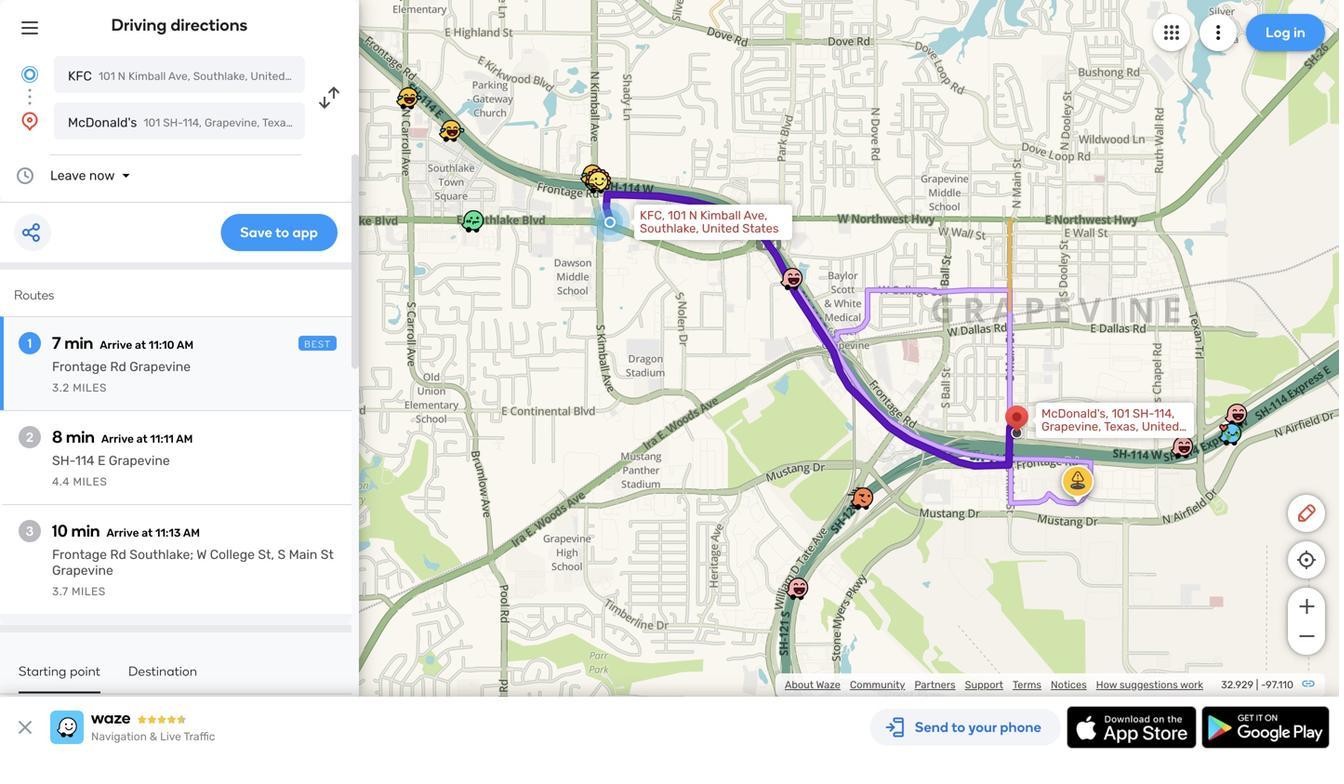 Task type: vqa. For each thing, say whether or not it's contained in the screenshot.
MILES inside SH-114 E Grapevine 4.4 miles
yes



Task type: describe. For each thing, give the bounding box(es) containing it.
partners link
[[915, 679, 956, 691]]

how suggestions work link
[[1097, 679, 1204, 691]]

at for 7 min
[[135, 339, 146, 352]]

waze
[[817, 679, 841, 691]]

leave now
[[50, 168, 115, 183]]

suggestions
[[1120, 679, 1179, 691]]

kimball for kfc,
[[701, 208, 741, 223]]

grapevine, for mcdonald's
[[205, 116, 260, 129]]

mcdonald's, 101 sh-114, grapevine, texas, united states
[[1042, 407, 1180, 447]]

traffic
[[184, 730, 215, 743]]

at for 10 min
[[142, 527, 153, 540]]

starting
[[19, 663, 67, 679]]

8
[[52, 427, 63, 447]]

southlake, for kfc
[[193, 70, 248, 83]]

114, for mcdonald's,
[[1155, 407, 1175, 421]]

about waze link
[[785, 679, 841, 691]]

miles inside sh-114 e grapevine 4.4 miles
[[73, 475, 107, 488]]

navigation
[[91, 730, 147, 743]]

about waze community partners support terms notices how suggestions work
[[785, 679, 1204, 691]]

ave, for kfc,
[[744, 208, 768, 223]]

zoom out image
[[1296, 625, 1319, 648]]

101 for kfc,
[[668, 208, 686, 223]]

7
[[52, 333, 61, 353]]

am for 8 min
[[176, 433, 193, 446]]

driving directions
[[111, 15, 248, 35]]

kfc, 101 n kimball ave, southlake, united states
[[640, 208, 779, 236]]

states for kfc,
[[743, 221, 779, 236]]

united for kfc,
[[702, 221, 740, 236]]

zoom in image
[[1296, 595, 1319, 618]]

routes
[[14, 287, 54, 303]]

32.929 | -97.110
[[1222, 679, 1294, 691]]

n for kfc
[[118, 70, 126, 83]]

101 for mcdonald's,
[[1112, 407, 1130, 421]]

notices
[[1051, 679, 1087, 691]]

texas, for mcdonald's,
[[1105, 420, 1139, 434]]

destination
[[128, 663, 197, 679]]

1
[[28, 335, 32, 351]]

location image
[[19, 110, 41, 132]]

arrive for 8 min
[[101, 433, 134, 446]]

states for kfc
[[288, 70, 322, 83]]

114
[[75, 453, 94, 468]]

10
[[52, 521, 68, 541]]

frontage for 7
[[52, 359, 107, 374]]

leave
[[50, 168, 86, 183]]

mcdonald's 101 sh-114, grapevine, texas, united states
[[68, 115, 368, 130]]

miles inside frontage rd southlake; w college st, s main st grapevine 3.7 miles
[[72, 585, 106, 598]]

terms
[[1013, 679, 1042, 691]]

min for 7 min
[[65, 333, 93, 353]]

32.929
[[1222, 679, 1254, 691]]

about
[[785, 679, 814, 691]]

101 for mcdonald's
[[144, 116, 160, 129]]

southlake;
[[130, 547, 194, 562]]

point
[[70, 663, 101, 679]]

best
[[304, 339, 331, 350]]

sh- for mcdonald's,
[[1133, 407, 1155, 421]]

kfc
[[68, 68, 92, 84]]

3.2
[[52, 381, 70, 394]]

clock image
[[14, 165, 36, 187]]

grapevine, for mcdonald's,
[[1042, 420, 1102, 434]]

101 for kfc
[[98, 70, 115, 83]]

partners
[[915, 679, 956, 691]]

arrive for 10 min
[[106, 527, 139, 540]]

live
[[160, 730, 181, 743]]



Task type: locate. For each thing, give the bounding box(es) containing it.
how
[[1097, 679, 1118, 691]]

support
[[965, 679, 1004, 691]]

kimball down driving
[[128, 70, 166, 83]]

&
[[150, 730, 157, 743]]

at left 11:10
[[135, 339, 146, 352]]

2
[[26, 429, 33, 445]]

states inside kfc, 101 n kimball ave, southlake, united states
[[743, 221, 779, 236]]

ave, inside kfc, 101 n kimball ave, southlake, united states
[[744, 208, 768, 223]]

miles inside frontage rd grapevine 3.2 miles
[[73, 381, 107, 394]]

1 horizontal spatial sh-
[[163, 116, 183, 129]]

101 inside kfc, 101 n kimball ave, southlake, united states
[[668, 208, 686, 223]]

frontage inside frontage rd southlake; w college st, s main st grapevine 3.7 miles
[[52, 547, 107, 562]]

0 vertical spatial at
[[135, 339, 146, 352]]

0 horizontal spatial grapevine,
[[205, 116, 260, 129]]

1 vertical spatial kimball
[[701, 208, 741, 223]]

arrive for 7 min
[[100, 339, 132, 352]]

navigation & live traffic
[[91, 730, 215, 743]]

min
[[65, 333, 93, 353], [66, 427, 95, 447], [71, 521, 100, 541]]

n for kfc,
[[689, 208, 698, 223]]

grapevine inside frontage rd grapevine 3.2 miles
[[130, 359, 191, 374]]

college
[[210, 547, 255, 562]]

0 vertical spatial grapevine
[[130, 359, 191, 374]]

frontage rd grapevine 3.2 miles
[[52, 359, 191, 394]]

miles
[[73, 381, 107, 394], [73, 475, 107, 488], [72, 585, 106, 598]]

w
[[197, 547, 207, 562]]

min right "7"
[[65, 333, 93, 353]]

texas, for mcdonald's
[[262, 116, 295, 129]]

min right the 10
[[71, 521, 100, 541]]

community link
[[850, 679, 906, 691]]

-
[[1262, 679, 1266, 691]]

0 vertical spatial grapevine,
[[205, 116, 260, 129]]

kimball for kfc
[[128, 70, 166, 83]]

at left 11:11
[[136, 433, 148, 446]]

3
[[26, 523, 34, 539]]

0 horizontal spatial texas,
[[262, 116, 295, 129]]

frontage inside frontage rd grapevine 3.2 miles
[[52, 359, 107, 374]]

1 vertical spatial 114,
[[1155, 407, 1175, 421]]

4.4
[[52, 475, 70, 488]]

1 horizontal spatial kimball
[[701, 208, 741, 223]]

0 vertical spatial southlake,
[[193, 70, 248, 83]]

grapevine
[[130, 359, 191, 374], [109, 453, 170, 468], [52, 563, 113, 578]]

at inside 7 min arrive at 11:10 am
[[135, 339, 146, 352]]

texas, inside mcdonald's, 101 sh-114, grapevine, texas, united states
[[1105, 420, 1139, 434]]

7 min arrive at 11:10 am
[[52, 333, 194, 353]]

8 min arrive at 11:11 am
[[52, 427, 193, 447]]

3.7
[[52, 585, 68, 598]]

n
[[118, 70, 126, 83], [689, 208, 698, 223]]

main
[[289, 547, 318, 562]]

rd down 7 min arrive at 11:10 am
[[110, 359, 126, 374]]

states
[[288, 70, 322, 83], [335, 116, 368, 129], [743, 221, 779, 236], [1042, 433, 1079, 447]]

1 vertical spatial miles
[[73, 475, 107, 488]]

community
[[850, 679, 906, 691]]

2 vertical spatial sh-
[[52, 453, 75, 468]]

kfc,
[[640, 208, 665, 223]]

kimball
[[128, 70, 166, 83], [701, 208, 741, 223]]

at left 11:13 on the left of the page
[[142, 527, 153, 540]]

2 vertical spatial miles
[[72, 585, 106, 598]]

arrive inside 10 min arrive at 11:13 am
[[106, 527, 139, 540]]

sh- right mcdonald's,
[[1133, 407, 1155, 421]]

am for 10 min
[[183, 527, 200, 540]]

starting point
[[19, 663, 101, 679]]

at inside 8 min arrive at 11:11 am
[[136, 433, 148, 446]]

0 horizontal spatial 114,
[[183, 116, 202, 129]]

sh- for mcdonald's
[[163, 116, 183, 129]]

sh-114 e grapevine 4.4 miles
[[52, 453, 170, 488]]

97.110
[[1266, 679, 1294, 691]]

now
[[89, 168, 115, 183]]

0 horizontal spatial southlake,
[[193, 70, 248, 83]]

0 vertical spatial am
[[177, 339, 194, 352]]

kimball right the "kfc,"
[[701, 208, 741, 223]]

texas,
[[262, 116, 295, 129], [1105, 420, 1139, 434]]

sh- inside "mcdonald's 101 sh-114, grapevine, texas, united states"
[[163, 116, 183, 129]]

united inside "mcdonald's 101 sh-114, grapevine, texas, united states"
[[297, 116, 332, 129]]

11:10
[[149, 339, 175, 352]]

101 right mcdonald's
[[144, 116, 160, 129]]

1 vertical spatial am
[[176, 433, 193, 446]]

miles down 114
[[73, 475, 107, 488]]

am for 7 min
[[177, 339, 194, 352]]

am right 11:13 on the left of the page
[[183, 527, 200, 540]]

southlake, for kfc,
[[640, 221, 699, 236]]

min right the 8
[[66, 427, 95, 447]]

1 vertical spatial southlake,
[[640, 221, 699, 236]]

support link
[[965, 679, 1004, 691]]

0 vertical spatial n
[[118, 70, 126, 83]]

114, for mcdonald's
[[183, 116, 202, 129]]

1 vertical spatial rd
[[110, 547, 126, 562]]

miles right 3.2
[[73, 381, 107, 394]]

united
[[251, 70, 285, 83], [297, 116, 332, 129], [702, 221, 740, 236], [1142, 420, 1180, 434]]

am inside 8 min arrive at 11:11 am
[[176, 433, 193, 446]]

united inside kfc 101 n kimball ave, southlake, united states
[[251, 70, 285, 83]]

pencil image
[[1296, 502, 1318, 525]]

0 vertical spatial 114,
[[183, 116, 202, 129]]

0 vertical spatial ave,
[[168, 70, 191, 83]]

states inside kfc 101 n kimball ave, southlake, united states
[[288, 70, 322, 83]]

st
[[321, 547, 334, 562]]

arrive up frontage rd grapevine 3.2 miles
[[100, 339, 132, 352]]

11:11
[[150, 433, 174, 446]]

united for kfc
[[251, 70, 285, 83]]

mcdonald's,
[[1042, 407, 1109, 421]]

united inside mcdonald's, 101 sh-114, grapevine, texas, united states
[[1142, 420, 1180, 434]]

101
[[98, 70, 115, 83], [144, 116, 160, 129], [668, 208, 686, 223], [1112, 407, 1130, 421]]

ave, inside kfc 101 n kimball ave, southlake, united states
[[168, 70, 191, 83]]

notices link
[[1051, 679, 1087, 691]]

united inside kfc, 101 n kimball ave, southlake, united states
[[702, 221, 740, 236]]

directions
[[171, 15, 248, 35]]

am
[[177, 339, 194, 352], [176, 433, 193, 446], [183, 527, 200, 540]]

am right 11:10
[[177, 339, 194, 352]]

2 vertical spatial min
[[71, 521, 100, 541]]

10 min arrive at 11:13 am
[[52, 521, 200, 541]]

2 rd from the top
[[110, 547, 126, 562]]

e
[[98, 453, 106, 468]]

0 vertical spatial kimball
[[128, 70, 166, 83]]

101 inside "mcdonald's 101 sh-114, grapevine, texas, united states"
[[144, 116, 160, 129]]

0 vertical spatial rd
[[110, 359, 126, 374]]

1 vertical spatial grapevine,
[[1042, 420, 1102, 434]]

0 vertical spatial texas,
[[262, 116, 295, 129]]

1 vertical spatial frontage
[[52, 547, 107, 562]]

2 vertical spatial am
[[183, 527, 200, 540]]

arrive inside 7 min arrive at 11:10 am
[[100, 339, 132, 352]]

arrive
[[100, 339, 132, 352], [101, 433, 134, 446], [106, 527, 139, 540]]

grapevine inside frontage rd southlake; w college st, s main st grapevine 3.7 miles
[[52, 563, 113, 578]]

n right the "kfc,"
[[689, 208, 698, 223]]

0 horizontal spatial n
[[118, 70, 126, 83]]

1 vertical spatial grapevine
[[109, 453, 170, 468]]

114, inside "mcdonald's 101 sh-114, grapevine, texas, united states"
[[183, 116, 202, 129]]

2 vertical spatial grapevine
[[52, 563, 113, 578]]

s
[[278, 547, 286, 562]]

sh-
[[163, 116, 183, 129], [1133, 407, 1155, 421], [52, 453, 75, 468]]

1 horizontal spatial southlake,
[[640, 221, 699, 236]]

1 vertical spatial texas,
[[1105, 420, 1139, 434]]

min for 8 min
[[66, 427, 95, 447]]

destination button
[[128, 663, 197, 692]]

mcdonald's
[[68, 115, 137, 130]]

frontage
[[52, 359, 107, 374], [52, 547, 107, 562]]

rd for 7 min
[[110, 359, 126, 374]]

0 vertical spatial frontage
[[52, 359, 107, 374]]

rd for 10 min
[[110, 547, 126, 562]]

st,
[[258, 547, 274, 562]]

arrive inside 8 min arrive at 11:11 am
[[101, 433, 134, 446]]

kimball inside kfc, 101 n kimball ave, southlake, united states
[[701, 208, 741, 223]]

114,
[[183, 116, 202, 129], [1155, 407, 1175, 421]]

0 horizontal spatial ave,
[[168, 70, 191, 83]]

miles right 3.7
[[72, 585, 106, 598]]

rd down 10 min arrive at 11:13 am
[[110, 547, 126, 562]]

arrive up the e
[[101, 433, 134, 446]]

1 vertical spatial min
[[66, 427, 95, 447]]

sh- inside sh-114 e grapevine 4.4 miles
[[52, 453, 75, 468]]

0 vertical spatial min
[[65, 333, 93, 353]]

arrive up southlake;
[[106, 527, 139, 540]]

1 vertical spatial sh-
[[1133, 407, 1155, 421]]

1 vertical spatial ave,
[[744, 208, 768, 223]]

101 right "kfc"
[[98, 70, 115, 83]]

grapevine down 8 min arrive at 11:11 am on the bottom of the page
[[109, 453, 170, 468]]

starting point button
[[19, 663, 101, 694]]

sh- down kfc 101 n kimball ave, southlake, united states
[[163, 116, 183, 129]]

states for mcdonald's
[[335, 116, 368, 129]]

1 horizontal spatial texas,
[[1105, 420, 1139, 434]]

at inside 10 min arrive at 11:13 am
[[142, 527, 153, 540]]

kfc 101 n kimball ave, southlake, united states
[[68, 68, 322, 84]]

ave,
[[168, 70, 191, 83], [744, 208, 768, 223]]

states inside "mcdonald's 101 sh-114, grapevine, texas, united states"
[[335, 116, 368, 129]]

0 vertical spatial arrive
[[100, 339, 132, 352]]

x image
[[14, 716, 36, 739]]

0 vertical spatial miles
[[73, 381, 107, 394]]

min for 10 min
[[71, 521, 100, 541]]

states inside mcdonald's, 101 sh-114, grapevine, texas, united states
[[1042, 433, 1079, 447]]

texas, inside "mcdonald's 101 sh-114, grapevine, texas, united states"
[[262, 116, 295, 129]]

grapevine down 11:10
[[130, 359, 191, 374]]

1 horizontal spatial grapevine,
[[1042, 420, 1102, 434]]

n inside kfc, 101 n kimball ave, southlake, united states
[[689, 208, 698, 223]]

2 horizontal spatial sh-
[[1133, 407, 1155, 421]]

2 frontage from the top
[[52, 547, 107, 562]]

n right "kfc"
[[118, 70, 126, 83]]

at for 8 min
[[136, 433, 148, 446]]

114, down kfc 101 n kimball ave, southlake, united states
[[183, 116, 202, 129]]

frontage down the 10
[[52, 547, 107, 562]]

work
[[1181, 679, 1204, 691]]

|
[[1257, 679, 1259, 691]]

united for mcdonald's
[[297, 116, 332, 129]]

grapevine,
[[205, 116, 260, 129], [1042, 420, 1102, 434]]

sh- up 4.4
[[52, 453, 75, 468]]

link image
[[1302, 676, 1317, 691]]

2 vertical spatial arrive
[[106, 527, 139, 540]]

driving
[[111, 15, 167, 35]]

southlake, inside kfc, 101 n kimball ave, southlake, united states
[[640, 221, 699, 236]]

11:13
[[155, 527, 181, 540]]

101 inside kfc 101 n kimball ave, southlake, united states
[[98, 70, 115, 83]]

1 rd from the top
[[110, 359, 126, 374]]

grapevine inside sh-114 e grapevine 4.4 miles
[[109, 453, 170, 468]]

states for mcdonald's,
[[1042, 433, 1079, 447]]

rd inside frontage rd southlake; w college st, s main st grapevine 3.7 miles
[[110, 547, 126, 562]]

am inside 10 min arrive at 11:13 am
[[183, 527, 200, 540]]

114, inside mcdonald's, 101 sh-114, grapevine, texas, united states
[[1155, 407, 1175, 421]]

101 inside mcdonald's, 101 sh-114, grapevine, texas, united states
[[1112, 407, 1130, 421]]

0 horizontal spatial sh-
[[52, 453, 75, 468]]

frontage up 3.2
[[52, 359, 107, 374]]

0 horizontal spatial kimball
[[128, 70, 166, 83]]

southlake,
[[193, 70, 248, 83], [640, 221, 699, 236]]

2 vertical spatial at
[[142, 527, 153, 540]]

1 horizontal spatial n
[[689, 208, 698, 223]]

114, right mcdonald's,
[[1155, 407, 1175, 421]]

1 horizontal spatial 114,
[[1155, 407, 1175, 421]]

am right 11:11
[[176, 433, 193, 446]]

current location image
[[19, 63, 41, 86]]

1 vertical spatial n
[[689, 208, 698, 223]]

frontage for 10
[[52, 547, 107, 562]]

1 vertical spatial arrive
[[101, 433, 134, 446]]

grapevine up 3.7
[[52, 563, 113, 578]]

rd
[[110, 359, 126, 374], [110, 547, 126, 562]]

am inside 7 min arrive at 11:10 am
[[177, 339, 194, 352]]

terms link
[[1013, 679, 1042, 691]]

101 right the "kfc,"
[[668, 208, 686, 223]]

1 horizontal spatial ave,
[[744, 208, 768, 223]]

frontage rd southlake; w college st, s main st grapevine 3.7 miles
[[52, 547, 334, 598]]

1 frontage from the top
[[52, 359, 107, 374]]

ave, for kfc
[[168, 70, 191, 83]]

southlake, inside kfc 101 n kimball ave, southlake, united states
[[193, 70, 248, 83]]

101 right mcdonald's,
[[1112, 407, 1130, 421]]

grapevine, inside "mcdonald's 101 sh-114, grapevine, texas, united states"
[[205, 116, 260, 129]]

0 vertical spatial sh-
[[163, 116, 183, 129]]

rd inside frontage rd grapevine 3.2 miles
[[110, 359, 126, 374]]

sh- inside mcdonald's, 101 sh-114, grapevine, texas, united states
[[1133, 407, 1155, 421]]

united for mcdonald's,
[[1142, 420, 1180, 434]]

at
[[135, 339, 146, 352], [136, 433, 148, 446], [142, 527, 153, 540]]

grapevine, inside mcdonald's, 101 sh-114, grapevine, texas, united states
[[1042, 420, 1102, 434]]

kimball inside kfc 101 n kimball ave, southlake, united states
[[128, 70, 166, 83]]

n inside kfc 101 n kimball ave, southlake, united states
[[118, 70, 126, 83]]

1 vertical spatial at
[[136, 433, 148, 446]]



